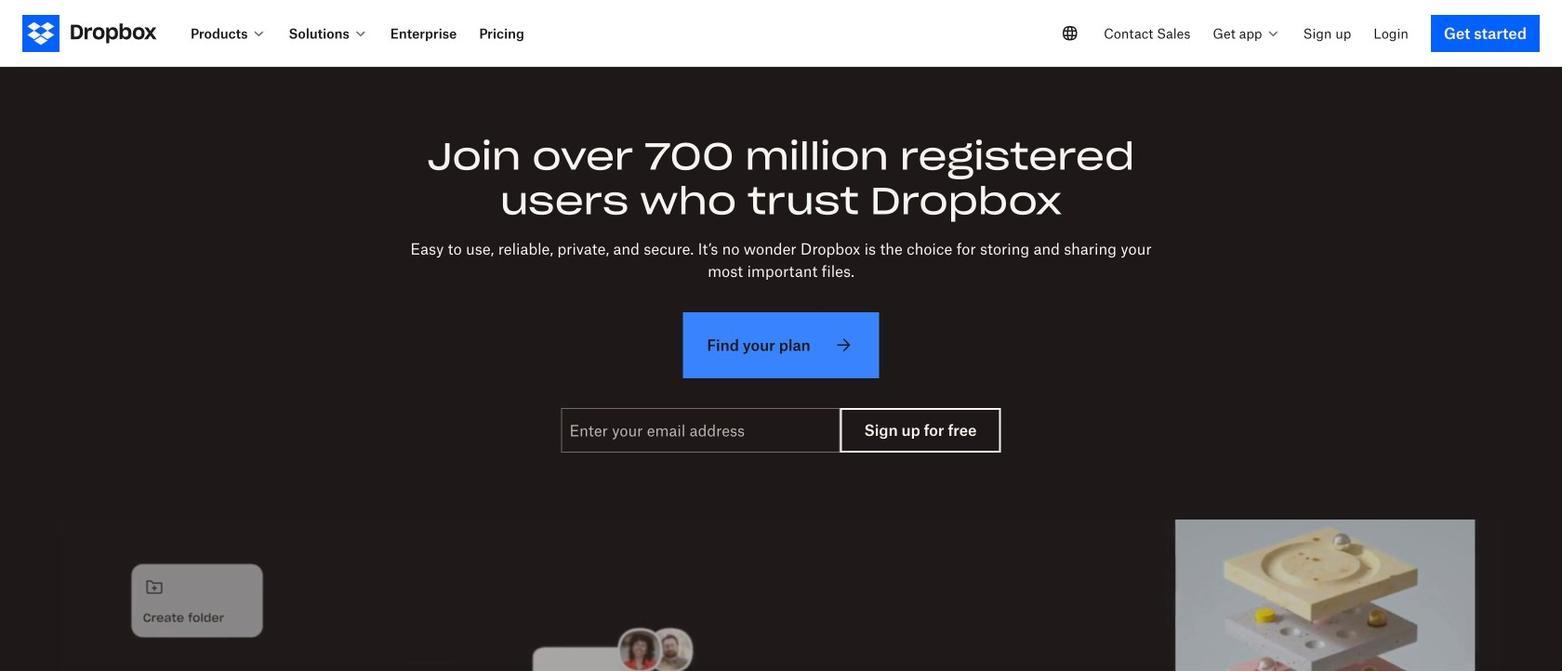 Task type: vqa. For each thing, say whether or not it's contained in the screenshot.
the Enter your email address Email Field
yes



Task type: describe. For each thing, give the bounding box(es) containing it.
Enter your email address email field
[[561, 409, 841, 453]]



